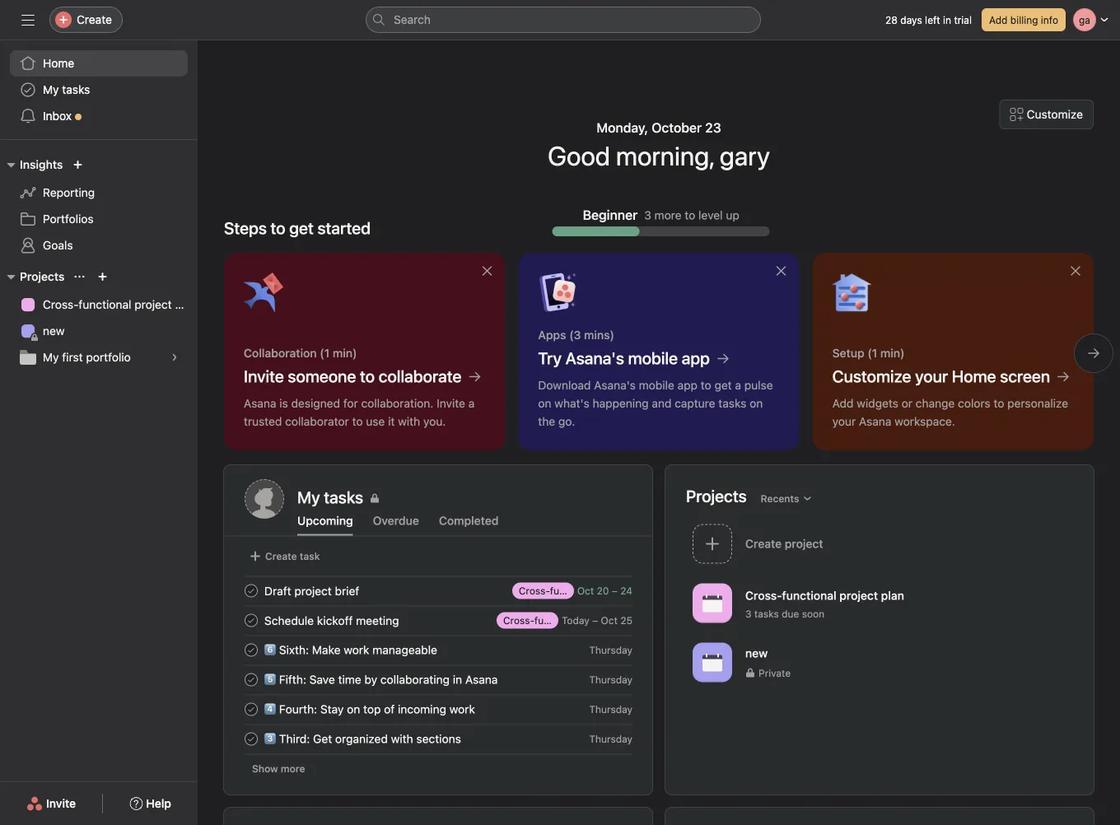 Task type: locate. For each thing, give the bounding box(es) containing it.
days
[[900, 14, 922, 26]]

1 vertical spatial new
[[745, 646, 768, 660]]

3 completed checkbox from the top
[[241, 640, 261, 660]]

apps
[[538, 328, 566, 342]]

0 horizontal spatial project
[[134, 298, 172, 311]]

you.
[[423, 415, 446, 428]]

Completed checkbox
[[241, 670, 261, 690], [241, 729, 261, 749]]

1 horizontal spatial a
[[735, 378, 741, 392]]

1 thursday button from the top
[[589, 644, 632, 656]]

1 horizontal spatial your
[[915, 366, 948, 386]]

functional up new 'link'
[[79, 298, 131, 311]]

asana right the collaborating on the left of the page
[[465, 673, 498, 686]]

1 horizontal spatial asana
[[465, 673, 498, 686]]

0 horizontal spatial functional
[[79, 298, 131, 311]]

oct left 20
[[577, 585, 594, 597]]

0 horizontal spatial more
[[281, 763, 305, 775]]

project for cross-functional project plan
[[134, 298, 172, 311]]

(1 min) up invite someone to collaborate
[[320, 346, 357, 360]]

0 horizontal spatial invite
[[46, 797, 76, 810]]

portfolios
[[43, 212, 94, 226]]

1 vertical spatial asana's
[[594, 378, 636, 392]]

2 dismiss image from the left
[[1069, 264, 1082, 278]]

4 thursday button from the top
[[589, 733, 632, 745]]

1 vertical spatial functional
[[782, 589, 836, 602]]

1 completed image from the top
[[241, 611, 261, 630]]

0 vertical spatial functional
[[79, 298, 131, 311]]

more right show
[[281, 763, 305, 775]]

up
[[726, 208, 739, 222]]

0 horizontal spatial cross-
[[43, 298, 79, 311]]

completed checkbox left the 3️⃣
[[241, 729, 261, 749]]

0 vertical spatial completed image
[[241, 611, 261, 630]]

more
[[654, 208, 682, 222], [281, 763, 305, 775]]

1 (1 min) from the left
[[320, 346, 357, 360]]

(1 min) for someone
[[320, 346, 357, 360]]

app inside download asana's mobile app to get a pulse on what's happening and capture tasks on the go.
[[677, 378, 698, 392]]

use
[[366, 415, 385, 428]]

show more
[[252, 763, 305, 775]]

to right steps
[[271, 218, 285, 238]]

1 horizontal spatial 3
[[745, 608, 752, 620]]

2 vertical spatial tasks
[[754, 608, 779, 620]]

1 horizontal spatial more
[[654, 208, 682, 222]]

inbox
[[43, 109, 72, 123]]

3 completed image from the top
[[241, 670, 261, 690]]

plan inside cross-functional project plan link
[[175, 298, 198, 311]]

1 vertical spatial a
[[468, 397, 475, 410]]

0 vertical spatial create
[[77, 13, 112, 26]]

1 vertical spatial create
[[265, 551, 297, 562]]

reporting link
[[10, 180, 188, 206]]

home up colors
[[952, 366, 996, 386]]

projects inside dropdown button
[[20, 270, 65, 283]]

2 horizontal spatial asana
[[859, 415, 891, 428]]

1 horizontal spatial dismiss image
[[1069, 264, 1082, 278]]

0 horizontal spatial add
[[832, 397, 854, 410]]

projects left recents
[[686, 486, 747, 506]]

my up inbox
[[43, 83, 59, 96]]

functional
[[79, 298, 131, 311], [782, 589, 836, 602]]

asana's inside download asana's mobile app to get a pulse on what's happening and capture tasks on the go.
[[594, 378, 636, 392]]

today – oct 25
[[562, 615, 632, 626]]

0 vertical spatial my
[[43, 83, 59, 96]]

help
[[146, 797, 171, 810]]

completed image left the 3️⃣
[[241, 729, 261, 749]]

1 completed checkbox from the top
[[241, 670, 261, 690]]

2 (1 min) from the left
[[867, 346, 905, 360]]

completed checkbox for 4️⃣
[[241, 700, 261, 719]]

setup (1 min)
[[832, 346, 905, 360]]

functional inside cross-functional project plan link
[[79, 298, 131, 311]]

completed image
[[241, 581, 261, 601], [241, 640, 261, 660], [241, 670, 261, 690], [241, 700, 261, 719]]

asana's up the happening
[[594, 378, 636, 392]]

completed checkbox for draft
[[241, 581, 261, 601]]

3 inside cross-functional project plan 3 tasks due soon
[[745, 608, 752, 620]]

a inside asana is designed for collaboration. invite a trusted collaborator to use it with you.
[[468, 397, 475, 410]]

0 vertical spatial tasks
[[62, 83, 90, 96]]

0 vertical spatial a
[[735, 378, 741, 392]]

cross-functional project plan
[[43, 298, 198, 311]]

completed checkbox for 6️⃣
[[241, 640, 261, 660]]

0 horizontal spatial your
[[832, 415, 856, 428]]

with right it
[[398, 415, 420, 428]]

0 horizontal spatial asana
[[244, 397, 276, 410]]

my inside the global element
[[43, 83, 59, 96]]

0 vertical spatial with
[[398, 415, 420, 428]]

1 thursday from the top
[[589, 644, 632, 656]]

customize inside "button"
[[1027, 107, 1083, 121]]

stay
[[320, 702, 344, 716]]

1 vertical spatial invite
[[437, 397, 465, 410]]

thursday button for 5️⃣ fifth: save time by collaborating in asana
[[589, 674, 632, 686]]

a right collaboration.
[[468, 397, 475, 410]]

1 vertical spatial asana
[[859, 415, 891, 428]]

4 thursday from the top
[[589, 733, 632, 745]]

schedule kickoff meeting
[[264, 614, 399, 627]]

project inside cross-functional project plan 3 tasks due soon
[[839, 589, 878, 602]]

to left use
[[352, 415, 363, 428]]

go.
[[558, 415, 575, 428]]

2 horizontal spatial project
[[839, 589, 878, 602]]

0 vertical spatial invite
[[244, 366, 284, 386]]

0 horizontal spatial projects
[[20, 270, 65, 283]]

0 vertical spatial asana's
[[565, 348, 624, 368]]

new up private
[[745, 646, 768, 660]]

3 thursday button from the top
[[589, 704, 632, 715]]

1 horizontal spatial tasks
[[718, 397, 746, 410]]

more left "level"
[[654, 208, 682, 222]]

in right left
[[943, 14, 951, 26]]

– left 24
[[612, 585, 618, 597]]

1 vertical spatial completed image
[[241, 729, 261, 749]]

dismiss image
[[775, 264, 788, 278], [1069, 264, 1082, 278]]

1 horizontal spatial home
[[952, 366, 996, 386]]

cross- for cross-functional project plan
[[43, 298, 79, 311]]

create up home link
[[77, 13, 112, 26]]

to right colors
[[994, 397, 1004, 410]]

monday, october 23 good morning, gary
[[548, 120, 770, 171]]

incoming
[[398, 702, 446, 716]]

0 horizontal spatial new
[[43, 324, 65, 338]]

0 horizontal spatial create
[[77, 13, 112, 26]]

asana's down (3 mins)
[[565, 348, 624, 368]]

0 vertical spatial oct
[[577, 585, 594, 597]]

0 vertical spatial projects
[[20, 270, 65, 283]]

overdue
[[373, 514, 419, 527]]

mobile for download
[[639, 378, 674, 392]]

completed image left the draft
[[241, 581, 261, 601]]

cross- inside cross-functional project plan 3 tasks due soon
[[745, 589, 782, 602]]

cross-functional project plan 3 tasks due soon
[[745, 589, 904, 620]]

(1 min) right setup
[[867, 346, 905, 360]]

6️⃣
[[264, 643, 276, 657]]

plan inside cross-functional project plan 3 tasks due soon
[[881, 589, 904, 602]]

1 vertical spatial oct
[[601, 615, 618, 626]]

2 completed image from the top
[[241, 640, 261, 660]]

collaborator
[[285, 415, 349, 428]]

oct left "25"
[[601, 615, 618, 626]]

the
[[538, 415, 555, 428]]

Completed checkbox
[[241, 581, 261, 601], [241, 611, 261, 630], [241, 640, 261, 660], [241, 700, 261, 719]]

2 completed checkbox from the top
[[241, 611, 261, 630]]

app
[[682, 348, 710, 368], [677, 378, 698, 392]]

2 horizontal spatial tasks
[[754, 608, 779, 620]]

completed image left schedule
[[241, 611, 261, 630]]

completed image left 4️⃣
[[241, 700, 261, 719]]

projects element
[[0, 262, 198, 374]]

1 completed checkbox from the top
[[241, 581, 261, 601]]

2 completed image from the top
[[241, 729, 261, 749]]

3️⃣
[[264, 732, 276, 746]]

1 horizontal spatial project
[[294, 584, 332, 598]]

– right today
[[592, 615, 598, 626]]

asana down widgets
[[859, 415, 891, 428]]

completed image for 3️⃣
[[241, 729, 261, 749]]

thursday for 4️⃣ fourth: stay on top of incoming work
[[589, 704, 632, 715]]

for
[[343, 397, 358, 410]]

mobile for try
[[628, 348, 678, 368]]

in right the collaborating on the left of the page
[[453, 673, 462, 686]]

1 horizontal spatial in
[[943, 14, 951, 26]]

customize for customize your home screen
[[832, 366, 911, 386]]

add left widgets
[[832, 397, 854, 410]]

calendar image
[[702, 653, 722, 672]]

create left task
[[265, 551, 297, 562]]

beginner 3 more to level up
[[583, 207, 739, 223]]

project down create project link on the right bottom of the page
[[839, 589, 878, 602]]

add for add widgets or change colors to personalize your asana workspace.
[[832, 397, 854, 410]]

my left first
[[43, 350, 59, 364]]

1 vertical spatial app
[[677, 378, 698, 392]]

dismiss image for customize your home screen
[[1069, 264, 1082, 278]]

home link
[[10, 50, 188, 77]]

1 horizontal spatial functional
[[782, 589, 836, 602]]

create inside button
[[265, 551, 297, 562]]

1 vertical spatial add
[[832, 397, 854, 410]]

1 vertical spatial in
[[453, 673, 462, 686]]

1 vertical spatial my
[[43, 350, 59, 364]]

with down the of
[[391, 732, 413, 746]]

asana is designed for collaboration. invite a trusted collaborator to use it with you.
[[244, 397, 475, 428]]

thursday button for 6️⃣ sixth: make work manageable
[[589, 644, 632, 656]]

or
[[901, 397, 912, 410]]

show options, current sort, top image
[[74, 272, 84, 282]]

completed checkbox left 5️⃣
[[241, 670, 261, 690]]

app for download asana's mobile app to get a pulse on what's happening and capture tasks on the go.
[[677, 378, 698, 392]]

0 vertical spatial completed checkbox
[[241, 670, 261, 690]]

personalize
[[1007, 397, 1068, 410]]

completed checkbox left the draft
[[241, 581, 261, 601]]

completed checkbox left 4️⃣
[[241, 700, 261, 719]]

your inside add widgets or change colors to personalize your asana workspace.
[[832, 415, 856, 428]]

cross- inside projects element
[[43, 298, 79, 311]]

a inside download asana's mobile app to get a pulse on what's happening and capture tasks on the go.
[[735, 378, 741, 392]]

asana
[[244, 397, 276, 410], [859, 415, 891, 428], [465, 673, 498, 686]]

cross- down show options, current sort, top image
[[43, 298, 79, 311]]

portfolio
[[86, 350, 131, 364]]

1 horizontal spatial projects
[[686, 486, 747, 506]]

completed checkbox left schedule
[[241, 611, 261, 630]]

on down pulse
[[750, 397, 763, 410]]

see details, my first portfolio image
[[170, 352, 180, 362]]

0 vertical spatial work
[[344, 643, 369, 657]]

asana inside add widgets or change colors to personalize your asana workspace.
[[859, 415, 891, 428]]

completed checkbox left 6️⃣
[[241, 640, 261, 660]]

tasks down the get
[[718, 397, 746, 410]]

4 completed image from the top
[[241, 700, 261, 719]]

my inside projects element
[[43, 350, 59, 364]]

asana up the trusted
[[244, 397, 276, 410]]

on up the
[[538, 397, 551, 410]]

pulse
[[744, 378, 773, 392]]

search button
[[366, 7, 761, 33]]

add widgets or change colors to personalize your asana workspace.
[[832, 397, 1068, 428]]

3 thursday from the top
[[589, 704, 632, 715]]

1 vertical spatial –
[[592, 615, 598, 626]]

insights button
[[0, 155, 63, 175]]

2 my from the top
[[43, 350, 59, 364]]

0 vertical spatial new
[[43, 324, 65, 338]]

with
[[398, 415, 420, 428], [391, 732, 413, 746]]

1 horizontal spatial (1 min)
[[867, 346, 905, 360]]

kickoff
[[317, 614, 353, 627]]

a right the get
[[735, 378, 741, 392]]

0 vertical spatial customize
[[1027, 107, 1083, 121]]

oct 20 – 24
[[577, 585, 632, 597]]

0 vertical spatial 3
[[644, 208, 651, 222]]

on left top at left
[[347, 702, 360, 716]]

beginner
[[583, 207, 638, 223]]

a
[[735, 378, 741, 392], [468, 397, 475, 410]]

add left billing
[[989, 14, 1008, 26]]

projects down "goals"
[[20, 270, 65, 283]]

get
[[313, 732, 332, 746]]

0 vertical spatial add
[[989, 14, 1008, 26]]

cross-functional project plan link
[[10, 292, 198, 318]]

mobile up download asana's mobile app to get a pulse on what's happening and capture tasks on the go.
[[628, 348, 678, 368]]

show
[[252, 763, 278, 775]]

completed
[[439, 514, 499, 527]]

0 vertical spatial plan
[[175, 298, 198, 311]]

0 vertical spatial your
[[915, 366, 948, 386]]

to inside asana is designed for collaboration. invite a trusted collaborator to use it with you.
[[352, 415, 363, 428]]

your down setup
[[832, 415, 856, 428]]

0 horizontal spatial in
[[453, 673, 462, 686]]

1 horizontal spatial cross-
[[745, 589, 782, 602]]

0 horizontal spatial a
[[468, 397, 475, 410]]

create task button
[[245, 545, 324, 568]]

mobile
[[628, 348, 678, 368], [639, 378, 674, 392]]

3 right beginner
[[644, 208, 651, 222]]

0 horizontal spatial 3
[[644, 208, 651, 222]]

2 completed checkbox from the top
[[241, 729, 261, 749]]

invite for invite someone to collaborate
[[244, 366, 284, 386]]

0 vertical spatial app
[[682, 348, 710, 368]]

create button
[[49, 7, 123, 33]]

1 vertical spatial cross-
[[745, 589, 782, 602]]

to left "level"
[[685, 208, 695, 222]]

your up the change
[[915, 366, 948, 386]]

schedule
[[264, 614, 314, 627]]

2 thursday from the top
[[589, 674, 632, 686]]

plan up see details, my first portfolio icon
[[175, 298, 198, 311]]

1 vertical spatial work
[[449, 702, 475, 716]]

1 vertical spatial completed checkbox
[[241, 729, 261, 749]]

my tasks link
[[297, 486, 632, 509]]

thursday for 5️⃣ fifth: save time by collaborating in asana
[[589, 674, 632, 686]]

tasks up inbox
[[62, 83, 90, 96]]

0 vertical spatial in
[[943, 14, 951, 26]]

0 horizontal spatial oct
[[577, 585, 594, 597]]

28
[[885, 14, 898, 26]]

1 dismiss image from the left
[[775, 264, 788, 278]]

0 horizontal spatial dismiss image
[[775, 264, 788, 278]]

good
[[548, 140, 610, 171]]

functional inside cross-functional project plan 3 tasks due soon
[[782, 589, 836, 602]]

portfolios link
[[10, 206, 188, 232]]

completed checkbox for 5️⃣
[[241, 670, 261, 690]]

1 horizontal spatial invite
[[244, 366, 284, 386]]

customize your home screen
[[832, 366, 1050, 386]]

2 horizontal spatial invite
[[437, 397, 465, 410]]

thursday for 3️⃣ third: get organized with sections
[[589, 733, 632, 745]]

1 vertical spatial customize
[[832, 366, 911, 386]]

functional up soon
[[782, 589, 836, 602]]

cross- up "due"
[[745, 589, 782, 602]]

your
[[915, 366, 948, 386], [832, 415, 856, 428]]

(3 mins)
[[569, 328, 614, 342]]

new up first
[[43, 324, 65, 338]]

to up asana is designed for collaboration. invite a trusted collaborator to use it with you.
[[360, 366, 375, 386]]

completed image left 5️⃣
[[241, 670, 261, 690]]

3 right calendar image
[[745, 608, 752, 620]]

–
[[612, 585, 618, 597], [592, 615, 598, 626]]

mobile up the and
[[639, 378, 674, 392]]

work right make
[[344, 643, 369, 657]]

0 vertical spatial –
[[612, 585, 618, 597]]

0 horizontal spatial plan
[[175, 298, 198, 311]]

get started
[[289, 218, 371, 238]]

4 completed checkbox from the top
[[241, 700, 261, 719]]

1 vertical spatial more
[[281, 763, 305, 775]]

completed image left 6️⃣
[[241, 640, 261, 660]]

thursday for 6️⃣ sixth: make work manageable
[[589, 644, 632, 656]]

to inside add widgets or change colors to personalize your asana workspace.
[[994, 397, 1004, 410]]

1 completed image from the top
[[241, 581, 261, 601]]

dismiss image
[[480, 264, 494, 278]]

due
[[782, 608, 799, 620]]

2 thursday button from the top
[[589, 674, 632, 686]]

in
[[943, 14, 951, 26], [453, 673, 462, 686]]

add inside add widgets or change colors to personalize your asana workspace.
[[832, 397, 854, 410]]

1 vertical spatial 3
[[745, 608, 752, 620]]

home up my tasks
[[43, 56, 74, 70]]

1 horizontal spatial customize
[[1027, 107, 1083, 121]]

asana's
[[565, 348, 624, 368], [594, 378, 636, 392]]

insights element
[[0, 150, 198, 262]]

0 horizontal spatial home
[[43, 56, 74, 70]]

0 vertical spatial more
[[654, 208, 682, 222]]

1 horizontal spatial add
[[989, 14, 1008, 26]]

add inside button
[[989, 14, 1008, 26]]

to inside beginner 3 more to level up
[[685, 208, 695, 222]]

tasks left "due"
[[754, 608, 779, 620]]

save
[[309, 673, 335, 686]]

invite inside button
[[46, 797, 76, 810]]

to left the get
[[701, 378, 711, 392]]

try
[[538, 348, 562, 368]]

mobile inside download asana's mobile app to get a pulse on what's happening and capture tasks on the go.
[[639, 378, 674, 392]]

0 horizontal spatial (1 min)
[[320, 346, 357, 360]]

1 vertical spatial your
[[832, 415, 856, 428]]

0 vertical spatial asana
[[244, 397, 276, 410]]

my tasks link
[[10, 77, 188, 103]]

project up see details, my first portfolio icon
[[134, 298, 172, 311]]

1 vertical spatial tasks
[[718, 397, 746, 410]]

work up sections
[[449, 702, 475, 716]]

3️⃣ third: get organized with sections
[[264, 732, 461, 746]]

0 vertical spatial home
[[43, 56, 74, 70]]

0 horizontal spatial work
[[344, 643, 369, 657]]

1 vertical spatial plan
[[881, 589, 904, 602]]

completed image for draft
[[241, 581, 261, 601]]

0 vertical spatial mobile
[[628, 348, 678, 368]]

plan down create project link on the right bottom of the page
[[881, 589, 904, 602]]

0 horizontal spatial –
[[592, 615, 598, 626]]

completed image
[[241, 611, 261, 630], [241, 729, 261, 749]]

1 my from the top
[[43, 83, 59, 96]]

project left brief
[[294, 584, 332, 598]]

create inside create dropdown button
[[77, 13, 112, 26]]



Task type: vqa. For each thing, say whether or not it's contained in the screenshot.
first Seven Warlords of the Sea "link" from the top
no



Task type: describe. For each thing, give the bounding box(es) containing it.
25
[[620, 615, 632, 626]]

private
[[758, 667, 791, 679]]

calendar image
[[702, 593, 722, 613]]

morning,
[[616, 140, 714, 171]]

thursday button for 3️⃣ third: get organized with sections
[[589, 733, 632, 745]]

new image
[[73, 160, 83, 170]]

new inside 'link'
[[43, 324, 65, 338]]

inbox link
[[10, 103, 188, 129]]

search list box
[[366, 7, 761, 33]]

of
[[384, 702, 395, 716]]

level
[[698, 208, 723, 222]]

global element
[[0, 40, 198, 139]]

with inside asana is designed for collaboration. invite a trusted collaborator to use it with you.
[[398, 415, 420, 428]]

top
[[363, 702, 381, 716]]

someone
[[288, 366, 356, 386]]

home inside the global element
[[43, 56, 74, 70]]

23
[[705, 120, 721, 135]]

customize for customize
[[1027, 107, 1083, 121]]

fourth:
[[279, 702, 317, 716]]

my for my first portfolio
[[43, 350, 59, 364]]

add billing info
[[989, 14, 1058, 26]]

projects button
[[0, 267, 65, 287]]

completed checkbox for schedule
[[241, 611, 261, 630]]

insights
[[20, 158, 63, 171]]

what's
[[554, 397, 589, 410]]

project for cross-functional project plan 3 tasks due soon
[[839, 589, 878, 602]]

search
[[394, 13, 431, 26]]

a for invite someone to collaborate
[[468, 397, 475, 410]]

task
[[300, 551, 320, 562]]

5️⃣
[[264, 673, 276, 686]]

completed checkbox for 3️⃣
[[241, 729, 261, 749]]

asana's for download
[[594, 378, 636, 392]]

is
[[279, 397, 288, 410]]

add profile photo image
[[245, 479, 284, 519]]

monday,
[[596, 120, 648, 135]]

collaboration (1 min)
[[244, 346, 357, 360]]

collaboration.
[[361, 397, 434, 410]]

asana inside asana is designed for collaboration. invite a trusted collaborator to use it with you.
[[244, 397, 276, 410]]

1 vertical spatial projects
[[686, 486, 747, 506]]

completed image for 5️⃣
[[241, 670, 261, 690]]

completed button
[[439, 514, 499, 536]]

new link
[[10, 318, 188, 344]]

create project link
[[686, 519, 1074, 572]]

sections
[[416, 732, 461, 746]]

a for try asana's mobile app
[[735, 378, 741, 392]]

completed image for 6️⃣
[[241, 640, 261, 660]]

and
[[652, 397, 671, 410]]

it
[[388, 415, 395, 428]]

goals link
[[10, 232, 188, 259]]

collaborating
[[380, 673, 450, 686]]

meeting
[[356, 614, 399, 627]]

completed image for 4️⃣
[[241, 700, 261, 719]]

invite inside asana is designed for collaboration. invite a trusted collaborator to use it with you.
[[437, 397, 465, 410]]

1 vertical spatial home
[[952, 366, 996, 386]]

20
[[597, 585, 609, 597]]

reporting
[[43, 186, 95, 199]]

3 inside beginner 3 more to level up
[[644, 208, 651, 222]]

draft project brief
[[264, 584, 359, 598]]

functional for cross-functional project plan 3 tasks due soon
[[782, 589, 836, 602]]

28 days left in trial
[[885, 14, 972, 26]]

dismiss image for try asana's mobile app
[[775, 264, 788, 278]]

my first portfolio link
[[10, 344, 188, 371]]

create for create task
[[265, 551, 297, 562]]

1 horizontal spatial oct
[[601, 615, 618, 626]]

get
[[714, 378, 732, 392]]

to inside download asana's mobile app to get a pulse on what's happening and capture tasks on the go.
[[701, 378, 711, 392]]

thursday button for 4️⃣ fourth: stay on top of incoming work
[[589, 704, 632, 715]]

time
[[338, 673, 361, 686]]

october
[[652, 120, 702, 135]]

my for my tasks
[[43, 83, 59, 96]]

invite for invite
[[46, 797, 76, 810]]

create for create
[[77, 13, 112, 26]]

4️⃣ fourth: stay on top of incoming work
[[264, 702, 475, 716]]

capture
[[675, 397, 715, 410]]

1 vertical spatial with
[[391, 732, 413, 746]]

designed
[[291, 397, 340, 410]]

1 horizontal spatial on
[[538, 397, 551, 410]]

left
[[925, 14, 940, 26]]

third:
[[279, 732, 310, 746]]

asana's for try
[[565, 348, 624, 368]]

1 horizontal spatial work
[[449, 702, 475, 716]]

collaborate
[[379, 366, 461, 386]]

functional for cross-functional project plan
[[79, 298, 131, 311]]

my first portfolio
[[43, 350, 131, 364]]

info
[[1041, 14, 1058, 26]]

plan for cross-functional project plan
[[175, 298, 198, 311]]

2 vertical spatial asana
[[465, 673, 498, 686]]

steps to get started
[[224, 218, 371, 238]]

app for try asana's mobile app
[[682, 348, 710, 368]]

cross- for cross-functional project plan 3 tasks due soon
[[745, 589, 782, 602]]

(1 min) for your
[[867, 346, 905, 360]]

completed image for schedule
[[241, 611, 261, 630]]

hide sidebar image
[[21, 13, 35, 26]]

plan for cross-functional project plan 3 tasks due soon
[[881, 589, 904, 602]]

customize button
[[1000, 100, 1094, 129]]

1 horizontal spatial new
[[745, 646, 768, 660]]

recents
[[761, 493, 799, 504]]

trusted
[[244, 415, 282, 428]]

download asana's mobile app to get a pulse on what's happening and capture tasks on the go.
[[538, 378, 773, 428]]

6️⃣ sixth: make work manageable
[[264, 643, 437, 657]]

by
[[364, 673, 377, 686]]

invite button
[[16, 789, 87, 819]]

more inside beginner 3 more to level up
[[654, 208, 682, 222]]

manageable
[[372, 643, 437, 657]]

apps (3 mins)
[[538, 328, 614, 342]]

2 horizontal spatial on
[[750, 397, 763, 410]]

tasks inside download asana's mobile app to get a pulse on what's happening and capture tasks on the go.
[[718, 397, 746, 410]]

upcoming button
[[297, 514, 353, 536]]

new project or portfolio image
[[98, 272, 107, 282]]

more inside "button"
[[281, 763, 305, 775]]

tasks inside cross-functional project plan 3 tasks due soon
[[754, 608, 779, 620]]

widgets
[[857, 397, 898, 410]]

sixth:
[[279, 643, 309, 657]]

change
[[916, 397, 955, 410]]

my tasks
[[297, 488, 363, 507]]

recents button
[[753, 487, 820, 510]]

soon
[[802, 608, 825, 620]]

draft
[[264, 584, 291, 598]]

colors
[[958, 397, 990, 410]]

first
[[62, 350, 83, 364]]

tasks inside the global element
[[62, 83, 90, 96]]

help button
[[119, 789, 182, 819]]

1 horizontal spatial –
[[612, 585, 618, 597]]

scroll card carousel right image
[[1087, 347, 1100, 360]]

steps
[[224, 218, 267, 238]]

add for add billing info
[[989, 14, 1008, 26]]

0 horizontal spatial on
[[347, 702, 360, 716]]

goals
[[43, 238, 73, 252]]



